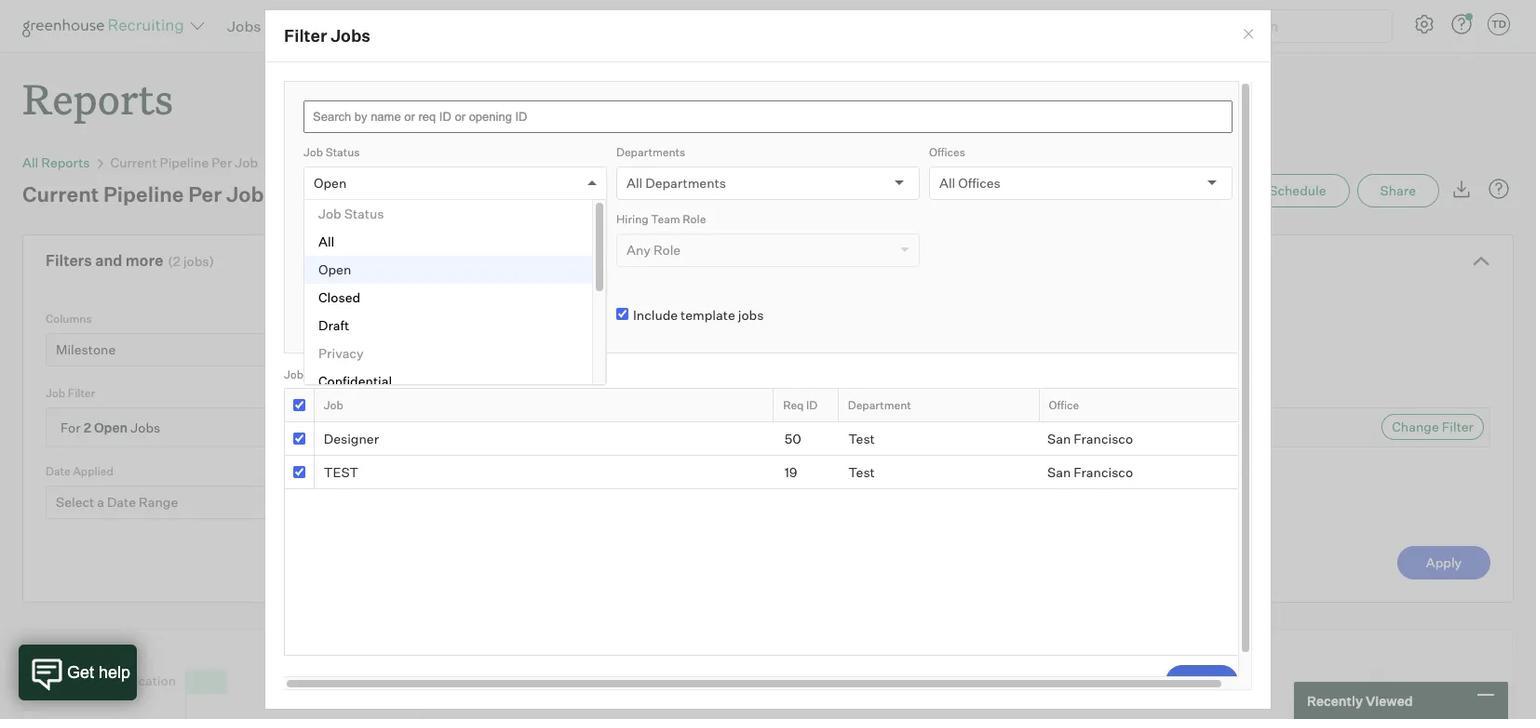 Task type: locate. For each thing, give the bounding box(es) containing it.
0 vertical spatial jobs
[[183, 253, 209, 269]]

0 vertical spatial test
[[848, 431, 875, 447]]

open option up user
[[314, 175, 347, 191]]

open option
[[314, 175, 347, 191], [304, 256, 592, 284]]

list box containing job status
[[304, 200, 606, 395]]

select down date applied
[[56, 495, 94, 510]]

range
[[139, 495, 178, 510]]

job status up users
[[318, 206, 384, 221]]

per
[[212, 155, 232, 171], [188, 182, 222, 207]]

0 horizontal spatial jobs
[[183, 253, 209, 269]]

td
[[1491, 18, 1506, 31]]

francisco
[[1074, 431, 1133, 447], [1074, 464, 1133, 480]]

0 vertical spatial san francisco
[[1047, 431, 1133, 447]]

a down applied
[[97, 495, 104, 510]]

0 vertical spatial per
[[212, 155, 232, 171]]

option down field...
[[404, 333, 481, 370]]

a
[[355, 309, 362, 325], [97, 495, 104, 510]]

1 vertical spatial custom
[[365, 309, 413, 325]]

filter right change on the bottom
[[1442, 419, 1474, 435]]

status up user
[[326, 145, 360, 159]]

milestone option
[[56, 342, 116, 358]]

1 horizontal spatial current
[[110, 155, 157, 171]]

0 vertical spatial job status
[[304, 145, 360, 159]]

2 san from the top
[[1047, 464, 1071, 480]]

reports
[[370, 17, 426, 35], [22, 71, 173, 126], [41, 155, 90, 171]]

field...
[[415, 309, 457, 325]]

date left applied
[[46, 465, 70, 479]]

1 vertical spatial select
[[56, 495, 94, 510]]

0 vertical spatial status
[[326, 145, 360, 159]]

jobs right (
[[183, 253, 209, 269]]

0 vertical spatial date
[[46, 465, 70, 479]]

custom down field at the left
[[365, 309, 413, 325]]

test
[[848, 431, 875, 447], [848, 464, 875, 480]]

job status for privacy
[[318, 206, 384, 221]]

status for departments
[[326, 145, 360, 159]]

2 test from the top
[[848, 464, 875, 480]]

1 horizontal spatial filter
[[284, 25, 327, 46]]

custom
[[304, 279, 344, 293], [365, 309, 413, 325]]

open up custom field
[[318, 261, 351, 277]]

both
[[583, 344, 612, 360]]

2 horizontal spatial filter
[[1442, 419, 1474, 435]]

all reports link
[[22, 155, 90, 171]]

1 vertical spatial open option
[[304, 256, 592, 284]]

a right draft
[[355, 309, 362, 325]]

filter jobs dialog
[[264, 9, 1272, 710]]

role right team
[[683, 212, 706, 226]]

0 vertical spatial custom
[[304, 279, 344, 293]]

None field
[[304, 167, 323, 199]]

0 vertical spatial francisco
[[1074, 431, 1133, 447]]

custom field
[[304, 279, 373, 293]]

0 vertical spatial offices
[[929, 145, 965, 159]]

job status up user
[[304, 145, 360, 159]]

test for 50
[[848, 431, 875, 447]]

select a custom field...
[[314, 309, 457, 325]]

role
[[683, 212, 706, 226], [654, 242, 681, 258]]

custom left field at the left
[[304, 279, 344, 293]]

1 vertical spatial a
[[97, 495, 104, 510]]

status for privacy
[[344, 206, 384, 221]]

1 vertical spatial san francisco
[[1047, 464, 1133, 480]]

1 vertical spatial current
[[22, 182, 99, 207]]

open right the for
[[94, 420, 128, 436]]

open
[[314, 175, 347, 191], [318, 261, 351, 277], [94, 420, 128, 436]]

jobs link
[[227, 17, 261, 35]]

confidential
[[318, 373, 392, 389]]

greenhouse recruiting image
[[22, 15, 190, 37]]

closed
[[318, 289, 360, 305]]

0 vertical spatial role
[[683, 212, 706, 226]]

close image
[[1241, 27, 1256, 42]]

reports link
[[370, 17, 426, 35]]

1 vertical spatial reports
[[22, 71, 173, 126]]

filter jobs
[[284, 25, 371, 46]]

and
[[95, 252, 122, 270]]

filter for change filter
[[1442, 419, 1474, 435]]

departments up team
[[645, 175, 726, 191]]

current right all reports link
[[110, 155, 157, 171]]

0 horizontal spatial a
[[97, 495, 104, 510]]

1 vertical spatial current pipeline per job
[[22, 182, 264, 207]]

1 vertical spatial jobs
[[738, 307, 764, 323]]

None checkbox
[[293, 399, 305, 411], [293, 466, 305, 478], [293, 399, 305, 411], [293, 466, 305, 478]]

Search by name or req ID or opening ID field
[[304, 100, 1233, 133]]

None checkbox
[[293, 433, 305, 445]]

1 vertical spatial offices
[[958, 175, 1001, 191]]

1 test from the top
[[848, 431, 875, 447]]

apply button
[[1397, 547, 1491, 580]]

option left both
[[481, 333, 559, 370]]

1 vertical spatial status
[[344, 206, 384, 221]]

0 vertical spatial reports
[[370, 17, 426, 35]]

filter inside button
[[1442, 419, 1474, 435]]

current pipeline per job
[[110, 155, 258, 171], [22, 182, 264, 207]]

date
[[46, 465, 70, 479], [107, 495, 136, 510]]

all for offices
[[939, 175, 955, 191]]

more
[[126, 252, 163, 270]]

0 vertical spatial 2
[[173, 253, 181, 269]]

1 san from the top
[[1047, 431, 1071, 447]]

1 vertical spatial filter
[[68, 387, 95, 400]]

status up users
[[344, 206, 384, 221]]

2
[[173, 253, 181, 269], [83, 420, 91, 436]]

Include template jobs checkbox
[[616, 308, 628, 320]]

1 horizontal spatial date
[[107, 495, 136, 510]]

a for custom
[[355, 309, 362, 325]]

san
[[1047, 431, 1071, 447], [1047, 464, 1071, 480]]

san francisco
[[1047, 431, 1133, 447], [1047, 464, 1133, 480]]

0 horizontal spatial current
[[22, 182, 99, 207]]

current down all reports link
[[22, 182, 99, 207]]

list box inside 'filter jobs' dialog
[[304, 200, 606, 395]]

filter up the for
[[68, 387, 95, 400]]

job status
[[304, 145, 360, 159], [318, 206, 384, 221]]

filter
[[284, 25, 327, 46], [68, 387, 95, 400], [1442, 419, 1474, 435]]

jobs
[[227, 17, 261, 35], [331, 25, 371, 46], [284, 368, 309, 382], [131, 420, 160, 436]]

list box
[[304, 200, 606, 395]]

filter right jobs link
[[284, 25, 327, 46]]

0 horizontal spatial filter
[[68, 387, 95, 400]]

all for users
[[314, 242, 330, 258]]

job status for departments
[[304, 145, 360, 159]]

1 vertical spatial per
[[188, 182, 222, 207]]

select
[[314, 309, 352, 325], [56, 495, 94, 510]]

cancel link
[[1115, 674, 1156, 690]]

hiring team role
[[616, 212, 706, 226]]

2 right the for
[[83, 420, 91, 436]]

2 right the more
[[173, 253, 181, 269]]

2 vertical spatial filter
[[1442, 419, 1474, 435]]

change filter
[[1392, 419, 1474, 435]]

jobs right 'template'
[[738, 307, 764, 323]]

1 vertical spatial date
[[107, 495, 136, 510]]

status inside list box
[[344, 206, 384, 221]]

req id
[[783, 398, 818, 412]]

designer
[[324, 431, 379, 447]]

all for departments
[[627, 175, 643, 191]]

cancel
[[1115, 674, 1156, 690]]

1 horizontal spatial jobs
[[738, 307, 764, 323]]

0 vertical spatial current pipeline per job
[[110, 155, 258, 171]]

select a date range
[[56, 495, 178, 510]]

1 francisco from the top
[[1074, 431, 1133, 447]]

1 horizontal spatial 2
[[173, 253, 181, 269]]

1 horizontal spatial a
[[355, 309, 362, 325]]

save
[[1184, 183, 1213, 198]]

schedule button
[[1246, 174, 1350, 208]]

pipeline
[[160, 155, 209, 171], [103, 182, 184, 207]]

confidential option
[[304, 368, 592, 395]]

1 vertical spatial 2
[[83, 420, 91, 436]]

0 vertical spatial filter
[[284, 25, 327, 46]]

(2)
[[360, 368, 376, 382]]

offices
[[929, 145, 965, 159], [958, 175, 1001, 191]]

privacy
[[318, 345, 364, 361]]

option
[[404, 333, 481, 370], [481, 333, 559, 370]]

1 horizontal spatial select
[[314, 309, 352, 325]]

departments up all departments
[[616, 145, 685, 159]]

0 vertical spatial a
[[355, 309, 362, 325]]

role right "any"
[[654, 242, 681, 258]]

select down closed at left top
[[314, 309, 352, 325]]

1 vertical spatial francisco
[[1074, 464, 1133, 480]]

1 san francisco from the top
[[1047, 431, 1133, 447]]

all
[[22, 155, 38, 171], [627, 175, 643, 191], [939, 175, 955, 191], [318, 233, 334, 249], [314, 242, 330, 258]]

current pipeline per job link
[[110, 155, 258, 171]]

save button
[[1160, 174, 1237, 208]]

status
[[326, 145, 360, 159], [344, 206, 384, 221]]

2 san francisco from the top
[[1047, 464, 1133, 480]]

select inside 'filter jobs' dialog
[[314, 309, 352, 325]]

1 vertical spatial job status
[[318, 206, 384, 221]]

2 francisco from the top
[[1074, 464, 1133, 480]]

open option up field...
[[304, 256, 592, 284]]

0 vertical spatial current
[[110, 155, 157, 171]]

1 vertical spatial san
[[1047, 464, 1071, 480]]

departments
[[616, 145, 685, 159], [645, 175, 726, 191]]

job
[[304, 145, 323, 159], [235, 155, 258, 171], [226, 182, 264, 207], [318, 206, 341, 221], [46, 387, 65, 400], [324, 398, 344, 412]]

recently viewed
[[1307, 693, 1413, 709]]

0 vertical spatial select
[[314, 309, 352, 325]]

include template jobs
[[633, 307, 764, 323]]

0 horizontal spatial select
[[56, 495, 94, 510]]

for 2 open jobs
[[61, 420, 160, 436]]

1 horizontal spatial custom
[[365, 309, 413, 325]]

a inside 'filter jobs' dialog
[[355, 309, 362, 325]]

all option
[[304, 228, 592, 256]]

date left range
[[107, 495, 136, 510]]

all inside option
[[318, 233, 334, 249]]

0 vertical spatial pipeline
[[160, 155, 209, 171]]

all reports
[[22, 155, 90, 171]]

jobs
[[183, 253, 209, 269], [738, 307, 764, 323]]

0 vertical spatial san
[[1047, 431, 1071, 447]]

current
[[110, 155, 157, 171], [22, 182, 99, 207]]

1 vertical spatial test
[[848, 464, 875, 480]]

0 horizontal spatial role
[[654, 242, 681, 258]]

0 vertical spatial departments
[[616, 145, 685, 159]]

test
[[324, 464, 359, 480]]

schedule
[[1269, 183, 1326, 198]]

open up user
[[314, 175, 347, 191]]



Task type: describe. For each thing, give the bounding box(es) containing it.
2 vertical spatial reports
[[41, 155, 90, 171]]

jobs selected (2)
[[284, 368, 376, 382]]

include
[[633, 307, 678, 323]]

download image
[[1451, 178, 1473, 200]]

francisco for 50
[[1074, 431, 1133, 447]]

san francisco for 50
[[1047, 431, 1133, 447]]

19
[[785, 464, 797, 480]]

date applied
[[46, 465, 113, 479]]

filter for job filter
[[68, 387, 95, 400]]

1 vertical spatial role
[[654, 242, 681, 258]]

faq image
[[1488, 178, 1510, 200]]

recently
[[1307, 693, 1363, 709]]

department
[[848, 398, 911, 412]]

both option
[[559, 333, 636, 370]]

0 horizontal spatial date
[[46, 465, 70, 479]]

san for 50
[[1047, 431, 1071, 447]]

1 option from the left
[[404, 333, 481, 370]]

users
[[333, 242, 368, 258]]

user
[[304, 212, 328, 226]]

all for reports
[[22, 155, 38, 171]]

draft
[[318, 317, 349, 333]]

share
[[1380, 183, 1416, 198]]

select for select a custom field...
[[314, 309, 352, 325]]

jobs inside filters and more ( 2 jobs )
[[183, 253, 209, 269]]

)
[[209, 253, 214, 269]]

req
[[783, 398, 804, 412]]

job filter
[[46, 387, 95, 400]]

template
[[681, 307, 735, 323]]

applied
[[73, 465, 113, 479]]

td button
[[1484, 9, 1514, 39]]

0 horizontal spatial custom
[[304, 279, 344, 293]]

50
[[785, 431, 801, 447]]

office
[[1049, 398, 1079, 412]]

configure image
[[1413, 13, 1436, 35]]

0 vertical spatial open
[[314, 175, 347, 191]]

team
[[651, 212, 680, 226]]

2 option from the left
[[481, 333, 559, 370]]

id
[[806, 398, 818, 412]]

all users
[[314, 242, 368, 258]]

candidates link
[[276, 17, 355, 35]]

columns
[[46, 312, 92, 326]]

filters
[[46, 252, 92, 270]]

0 vertical spatial open option
[[314, 175, 347, 191]]

selected
[[312, 368, 358, 382]]

1 vertical spatial departments
[[645, 175, 726, 191]]

test for 19
[[848, 464, 875, 480]]

san francisco for 19
[[1047, 464, 1133, 480]]

share button
[[1357, 174, 1439, 208]]

apply
[[1426, 555, 1462, 571]]

1 vertical spatial open
[[318, 261, 351, 277]]

1 horizontal spatial role
[[683, 212, 706, 226]]

a for date
[[97, 495, 104, 510]]

2 inside filters and more ( 2 jobs )
[[173, 253, 181, 269]]

jobs inside dialog
[[738, 307, 764, 323]]

td button
[[1488, 13, 1510, 35]]

Search text field
[[1224, 13, 1375, 40]]

1 vertical spatial pipeline
[[103, 182, 184, 207]]

filters and more ( 2 jobs )
[[46, 252, 214, 270]]

select for select a date range
[[56, 495, 94, 510]]

save and schedule this report to revisit it! element
[[1160, 174, 1246, 208]]

any role
[[627, 242, 681, 258]]

hiring
[[616, 212, 649, 226]]

(
[[168, 253, 173, 269]]

0 horizontal spatial 2
[[83, 420, 91, 436]]

field
[[347, 279, 373, 293]]

2 vertical spatial open
[[94, 420, 128, 436]]

any
[[627, 242, 651, 258]]

filter inside dialog
[[284, 25, 327, 46]]

all offices
[[939, 175, 1001, 191]]

francisco for 19
[[1074, 464, 1133, 480]]

draft option
[[304, 312, 592, 340]]

milestone
[[56, 342, 116, 358]]

change
[[1392, 419, 1439, 435]]

viewed
[[1366, 693, 1413, 709]]

all departments
[[627, 175, 726, 191]]

closed option
[[304, 284, 592, 312]]

candidates
[[276, 17, 355, 35]]

change filter button
[[1382, 414, 1484, 441]]

for
[[61, 420, 81, 436]]

san for 19
[[1047, 464, 1071, 480]]



Task type: vqa. For each thing, say whether or not it's contained in the screenshot.
Custom Report
no



